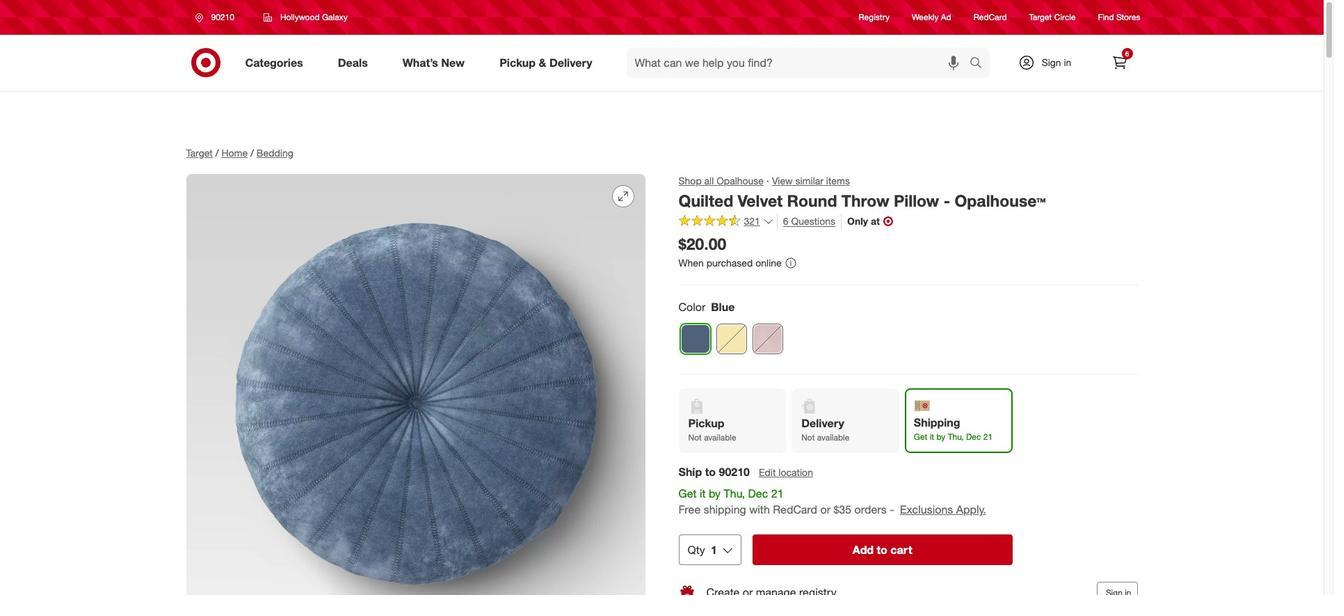 Task type: vqa. For each thing, say whether or not it's contained in the screenshot.
are to the left
no



Task type: describe. For each thing, give the bounding box(es) containing it.
pickup for not
[[689, 416, 725, 430]]

questions
[[792, 215, 836, 227]]

$35
[[834, 503, 852, 516]]

it inside get it by thu, dec 21 free shipping with redcard or $35 orders - exclusions apply.
[[700, 487, 706, 501]]

exclusions apply. link
[[901, 503, 987, 516]]

opalhouse™
[[955, 191, 1047, 210]]

321 link
[[679, 213, 775, 230]]

items
[[827, 175, 851, 187]]

blue
[[712, 300, 735, 314]]

by inside get it by thu, dec 21 free shipping with redcard or $35 orders - exclusions apply.
[[709, 487, 721, 501]]

1 horizontal spatial -
[[944, 191, 951, 210]]

target for target circle
[[1030, 12, 1053, 23]]

what's new
[[403, 55, 465, 69]]

at
[[871, 215, 880, 227]]

free
[[679, 503, 701, 516]]

21 inside get it by thu, dec 21 free shipping with redcard or $35 orders - exclusions apply.
[[772, 487, 784, 501]]

cart
[[891, 543, 913, 557]]

add to cart
[[853, 543, 913, 557]]

shop
[[679, 175, 702, 187]]

weekly ad
[[912, 12, 952, 23]]

1 horizontal spatial 90210
[[719, 465, 750, 479]]

6 questions
[[784, 215, 836, 227]]

orders
[[855, 503, 887, 516]]

321
[[744, 215, 761, 227]]

dec inside get it by thu, dec 21 free shipping with redcard or $35 orders - exclusions apply.
[[749, 487, 769, 501]]

target / home / bedding
[[186, 147, 294, 159]]

&
[[539, 55, 547, 69]]

target for target / home / bedding
[[186, 147, 213, 159]]

pillow
[[894, 191, 940, 210]]

circle
[[1055, 12, 1076, 23]]

exclusions
[[901, 503, 954, 516]]

6 for 6
[[1126, 49, 1130, 58]]

dec inside shipping get it by thu, dec 21
[[967, 432, 982, 442]]

qty
[[688, 543, 706, 557]]

registry link
[[859, 11, 890, 23]]

target link
[[186, 147, 213, 159]]

quilted velvet round throw pillow - opalhouse™
[[679, 191, 1047, 210]]

hollywood galaxy button
[[255, 5, 357, 30]]

sign in link
[[1007, 47, 1094, 78]]

by inside shipping get it by thu, dec 21
[[937, 432, 946, 442]]

new
[[442, 55, 465, 69]]

1 horizontal spatial redcard
[[974, 12, 1007, 23]]

throw
[[842, 191, 890, 210]]

find
[[1099, 12, 1115, 23]]

sign in
[[1042, 56, 1072, 68]]

galaxy
[[322, 12, 348, 22]]

pickup for &
[[500, 55, 536, 69]]

weekly ad link
[[912, 11, 952, 23]]

when purchased online
[[679, 257, 782, 269]]

21 inside shipping get it by thu, dec 21
[[984, 432, 993, 442]]

redcard link
[[974, 11, 1007, 23]]

1
[[711, 543, 717, 557]]

purchased
[[707, 257, 753, 269]]

similar
[[796, 175, 824, 187]]

find stores link
[[1099, 11, 1141, 23]]

registry
[[859, 12, 890, 23]]

delivery inside delivery not available
[[802, 416, 845, 430]]

target circle
[[1030, 12, 1076, 23]]

shipping
[[914, 416, 961, 429]]

velvet
[[738, 191, 783, 210]]

qty 1
[[688, 543, 717, 557]]

hollywood
[[280, 12, 320, 22]]

What can we help you find? suggestions appear below search field
[[627, 47, 973, 78]]

add to cart button
[[753, 534, 1013, 565]]

only at
[[848, 215, 880, 227]]

pickup not available
[[689, 416, 737, 443]]

pickup & delivery link
[[488, 47, 610, 78]]

quilted velvet round throw pillow - opalhouse™, 1 of 12 image
[[186, 174, 646, 595]]

view similar items button
[[773, 174, 851, 188]]

color
[[679, 300, 706, 314]]

sign
[[1042, 56, 1062, 68]]

view similar items
[[773, 175, 851, 187]]



Task type: locate. For each thing, give the bounding box(es) containing it.
0 vertical spatial redcard
[[974, 12, 1007, 23]]

online
[[756, 257, 782, 269]]

get inside shipping get it by thu, dec 21
[[914, 432, 928, 442]]

what's new link
[[391, 47, 482, 78]]

pickup & delivery
[[500, 55, 593, 69]]

0 horizontal spatial it
[[700, 487, 706, 501]]

stores
[[1117, 12, 1141, 23]]

weekly
[[912, 12, 939, 23]]

0 vertical spatial -
[[944, 191, 951, 210]]

categories link
[[234, 47, 321, 78]]

1 vertical spatial get
[[679, 487, 697, 501]]

21
[[984, 432, 993, 442], [772, 487, 784, 501]]

- right pillow
[[944, 191, 951, 210]]

by down shipping
[[937, 432, 946, 442]]

target inside target circle link
[[1030, 12, 1053, 23]]

0 vertical spatial 21
[[984, 432, 993, 442]]

with
[[750, 503, 770, 516]]

1 vertical spatial by
[[709, 487, 721, 501]]

- inside get it by thu, dec 21 free shipping with redcard or $35 orders - exclusions apply.
[[890, 503, 895, 516]]

find stores
[[1099, 12, 1141, 23]]

0 horizontal spatial dec
[[749, 487, 769, 501]]

all
[[705, 175, 714, 187]]

thu,
[[948, 432, 964, 442], [724, 487, 746, 501]]

not for pickup
[[689, 432, 702, 443]]

1 / from the left
[[216, 147, 219, 159]]

not
[[689, 432, 702, 443], [802, 432, 815, 443]]

0 horizontal spatial available
[[704, 432, 737, 443]]

0 horizontal spatial pickup
[[500, 55, 536, 69]]

ship to 90210
[[679, 465, 750, 479]]

0 vertical spatial pickup
[[500, 55, 536, 69]]

target left the 'home' link
[[186, 147, 213, 159]]

thu, inside get it by thu, dec 21 free shipping with redcard or $35 orders - exclusions apply.
[[724, 487, 746, 501]]

1 horizontal spatial dec
[[967, 432, 982, 442]]

bedding link
[[257, 147, 294, 159]]

- right orders
[[890, 503, 895, 516]]

0 vertical spatial 90210
[[211, 12, 234, 22]]

1 horizontal spatial by
[[937, 432, 946, 442]]

hollywood galaxy
[[280, 12, 348, 22]]

to
[[706, 465, 716, 479], [877, 543, 888, 557]]

1 horizontal spatial /
[[251, 147, 254, 159]]

it up "free"
[[700, 487, 706, 501]]

2 available from the left
[[818, 432, 850, 443]]

redcard inside get it by thu, dec 21 free shipping with redcard or $35 orders - exclusions apply.
[[773, 503, 818, 516]]

home link
[[222, 147, 248, 159]]

90210 button
[[186, 5, 249, 30]]

0 horizontal spatial delivery
[[550, 55, 593, 69]]

thu, up shipping
[[724, 487, 746, 501]]

0 horizontal spatial to
[[706, 465, 716, 479]]

1 vertical spatial redcard
[[773, 503, 818, 516]]

redcard left or
[[773, 503, 818, 516]]

1 horizontal spatial to
[[877, 543, 888, 557]]

by
[[937, 432, 946, 442], [709, 487, 721, 501]]

1 vertical spatial 6
[[784, 215, 789, 227]]

apply.
[[957, 503, 987, 516]]

1 horizontal spatial it
[[930, 432, 935, 442]]

edit location
[[759, 466, 814, 478]]

shipping
[[704, 503, 747, 516]]

to for 90210
[[706, 465, 716, 479]]

get it by thu, dec 21 free shipping with redcard or $35 orders - exclusions apply.
[[679, 487, 987, 516]]

1 vertical spatial it
[[700, 487, 706, 501]]

2 / from the left
[[251, 147, 254, 159]]

or
[[821, 503, 831, 516]]

what's
[[403, 55, 438, 69]]

bedding
[[257, 147, 294, 159]]

pickup inside pickup not available
[[689, 416, 725, 430]]

delivery right &
[[550, 55, 593, 69]]

available for pickup
[[704, 432, 737, 443]]

90210 inside dropdown button
[[211, 12, 234, 22]]

1 horizontal spatial thu,
[[948, 432, 964, 442]]

1 not from the left
[[689, 432, 702, 443]]

0 horizontal spatial 90210
[[211, 12, 234, 22]]

target left circle in the top of the page
[[1030, 12, 1053, 23]]

round
[[788, 191, 838, 210]]

view
[[773, 175, 793, 187]]

6 for 6 questions
[[784, 215, 789, 227]]

add
[[853, 543, 874, 557]]

to right add
[[877, 543, 888, 557]]

1 vertical spatial target
[[186, 147, 213, 159]]

$20.00
[[679, 234, 727, 253]]

1 horizontal spatial 21
[[984, 432, 993, 442]]

available for delivery
[[818, 432, 850, 443]]

target
[[1030, 12, 1053, 23], [186, 147, 213, 159]]

1 vertical spatial -
[[890, 503, 895, 516]]

available inside pickup not available
[[704, 432, 737, 443]]

not inside pickup not available
[[689, 432, 702, 443]]

home
[[222, 147, 248, 159]]

ad
[[942, 12, 952, 23]]

it inside shipping get it by thu, dec 21
[[930, 432, 935, 442]]

0 vertical spatial 6
[[1126, 49, 1130, 58]]

1 horizontal spatial not
[[802, 432, 815, 443]]

6 questions link
[[777, 213, 836, 229]]

get down shipping
[[914, 432, 928, 442]]

categories
[[245, 55, 303, 69]]

0 vertical spatial dec
[[967, 432, 982, 442]]

gold - out of stock image
[[717, 324, 746, 354]]

6 left the questions
[[784, 215, 789, 227]]

1 horizontal spatial delivery
[[802, 416, 845, 430]]

1 vertical spatial to
[[877, 543, 888, 557]]

/ right home in the left of the page
[[251, 147, 254, 159]]

get inside get it by thu, dec 21 free shipping with redcard or $35 orders - exclusions apply.
[[679, 487, 697, 501]]

color blue
[[679, 300, 735, 314]]

not up ship
[[689, 432, 702, 443]]

to inside button
[[877, 543, 888, 557]]

shipping get it by thu, dec 21
[[914, 416, 993, 442]]

quilted
[[679, 191, 734, 210]]

0 horizontal spatial /
[[216, 147, 219, 159]]

shop all opalhouse
[[679, 175, 764, 187]]

1 horizontal spatial available
[[818, 432, 850, 443]]

search
[[964, 57, 997, 71]]

0 vertical spatial get
[[914, 432, 928, 442]]

in
[[1064, 56, 1072, 68]]

1 horizontal spatial get
[[914, 432, 928, 442]]

deals
[[338, 55, 368, 69]]

0 vertical spatial to
[[706, 465, 716, 479]]

it down shipping
[[930, 432, 935, 442]]

6
[[1126, 49, 1130, 58], [784, 215, 789, 227]]

ship
[[679, 465, 702, 479]]

thu, down shipping
[[948, 432, 964, 442]]

to for cart
[[877, 543, 888, 557]]

0 horizontal spatial redcard
[[773, 503, 818, 516]]

target circle link
[[1030, 11, 1076, 23]]

to right ship
[[706, 465, 716, 479]]

it
[[930, 432, 935, 442], [700, 487, 706, 501]]

0 vertical spatial by
[[937, 432, 946, 442]]

edit
[[759, 466, 776, 478]]

1 horizontal spatial 6
[[1126, 49, 1130, 58]]

dec
[[967, 432, 982, 442], [749, 487, 769, 501]]

redcard
[[974, 12, 1007, 23], [773, 503, 818, 516]]

0 vertical spatial it
[[930, 432, 935, 442]]

1 vertical spatial 90210
[[719, 465, 750, 479]]

pickup left &
[[500, 55, 536, 69]]

1 vertical spatial 21
[[772, 487, 784, 501]]

available
[[704, 432, 737, 443], [818, 432, 850, 443]]

available inside delivery not available
[[818, 432, 850, 443]]

pickup up ship to 90210
[[689, 416, 725, 430]]

get
[[914, 432, 928, 442], [679, 487, 697, 501]]

get up "free"
[[679, 487, 697, 501]]

1 horizontal spatial target
[[1030, 12, 1053, 23]]

0 horizontal spatial target
[[186, 147, 213, 159]]

1 vertical spatial delivery
[[802, 416, 845, 430]]

deals link
[[326, 47, 385, 78]]

blue image
[[681, 324, 710, 354]]

location
[[779, 466, 814, 478]]

not inside delivery not available
[[802, 432, 815, 443]]

0 vertical spatial thu,
[[948, 432, 964, 442]]

delivery not available
[[802, 416, 850, 443]]

opalhouse
[[717, 175, 764, 187]]

thu, inside shipping get it by thu, dec 21
[[948, 432, 964, 442]]

0 vertical spatial target
[[1030, 12, 1053, 23]]

0 horizontal spatial not
[[689, 432, 702, 443]]

when
[[679, 257, 704, 269]]

0 horizontal spatial thu,
[[724, 487, 746, 501]]

6 link
[[1105, 47, 1136, 78]]

delivery up the location
[[802, 416, 845, 430]]

redcard right ad
[[974, 12, 1007, 23]]

2 not from the left
[[802, 432, 815, 443]]

not up the location
[[802, 432, 815, 443]]

90210
[[211, 12, 234, 22], [719, 465, 750, 479]]

1 vertical spatial dec
[[749, 487, 769, 501]]

not for delivery
[[802, 432, 815, 443]]

by up shipping
[[709, 487, 721, 501]]

search button
[[964, 47, 997, 81]]

0 vertical spatial delivery
[[550, 55, 593, 69]]

0 horizontal spatial -
[[890, 503, 895, 516]]

available up ship to 90210
[[704, 432, 737, 443]]

0 horizontal spatial 21
[[772, 487, 784, 501]]

rose - out of stock image
[[753, 324, 783, 354]]

1 available from the left
[[704, 432, 737, 443]]

0 horizontal spatial get
[[679, 487, 697, 501]]

0 horizontal spatial by
[[709, 487, 721, 501]]

/ left the 'home' link
[[216, 147, 219, 159]]

1 vertical spatial pickup
[[689, 416, 725, 430]]

1 horizontal spatial pickup
[[689, 416, 725, 430]]

only
[[848, 215, 869, 227]]

0 horizontal spatial 6
[[784, 215, 789, 227]]

available up get it by thu, dec 21 free shipping with redcard or $35 orders - exclusions apply.
[[818, 432, 850, 443]]

1 vertical spatial thu,
[[724, 487, 746, 501]]

6 down stores on the top of the page
[[1126, 49, 1130, 58]]



